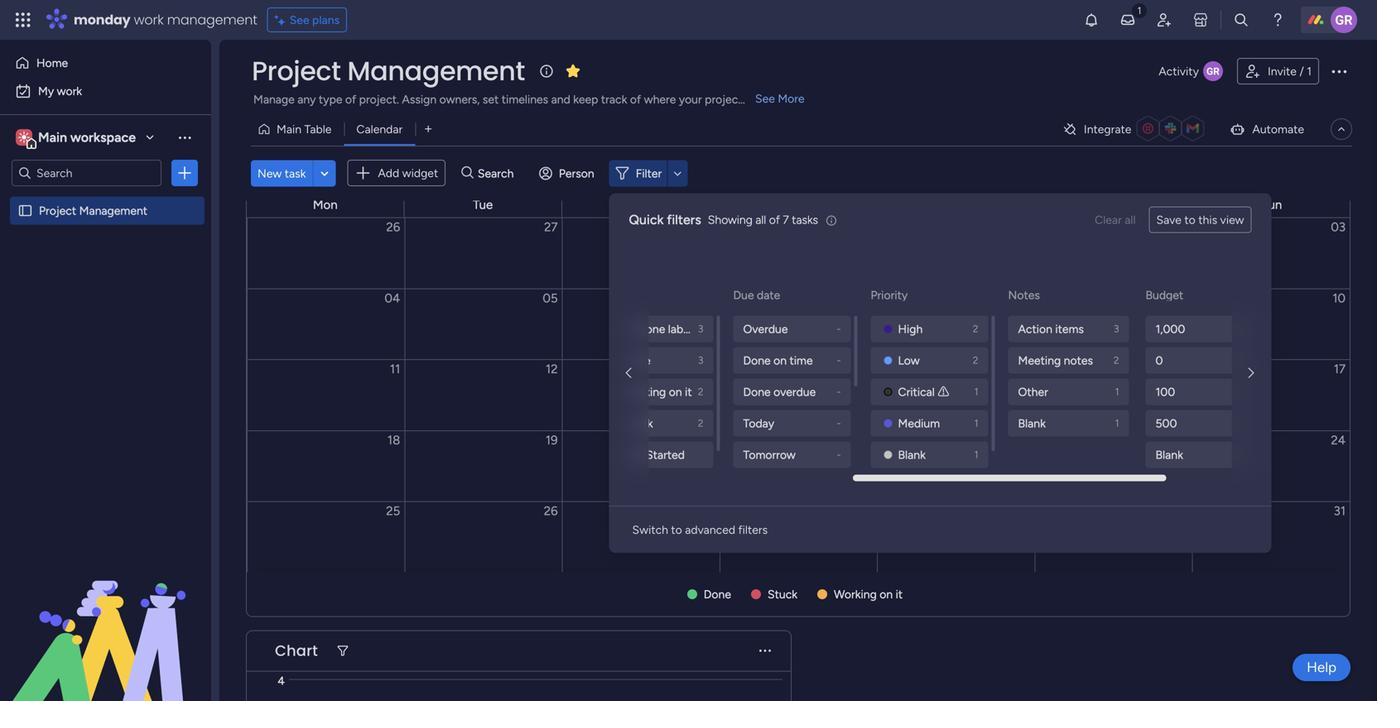 Task type: locate. For each thing, give the bounding box(es) containing it.
to
[[1184, 213, 1196, 227], [671, 523, 682, 537]]

person button
[[532, 160, 604, 187]]

type
[[319, 92, 342, 106]]

save
[[1156, 213, 1182, 227]]

project up any
[[252, 53, 341, 89]]

2 all from the left
[[1125, 213, 1136, 227]]

0 horizontal spatial all
[[755, 213, 766, 227]]

project right the 'public board' image
[[39, 204, 76, 218]]

workspace image
[[16, 128, 32, 147]]

add
[[378, 166, 399, 180]]

tue
[[473, 197, 493, 212]]

project management down 'search in workspace' field
[[39, 204, 147, 218]]

main inside 'button'
[[277, 122, 301, 136]]

quick filters showing all of 7 tasks
[[629, 212, 818, 228]]

any
[[297, 92, 316, 106]]

update feed image
[[1120, 12, 1136, 28]]

invite / 1 button
[[1237, 58, 1319, 84]]

calendar
[[356, 122, 403, 136]]

of right track
[[630, 92, 641, 106]]

see plans
[[290, 13, 340, 27]]

project management inside list box
[[39, 204, 147, 218]]

0 vertical spatial project management
[[252, 53, 525, 89]]

see inside button
[[290, 13, 309, 27]]

working
[[834, 587, 877, 602]]

activity
[[1159, 64, 1199, 78]]

collapse board header image
[[1335, 123, 1348, 136]]

select product image
[[15, 12, 31, 28]]

0 horizontal spatial to
[[671, 523, 682, 537]]

view
[[1220, 213, 1244, 227]]

0 horizontal spatial see
[[290, 13, 309, 27]]

options image
[[1329, 61, 1349, 81]]

of left the 7
[[769, 213, 780, 227]]

management up assign
[[347, 53, 525, 89]]

0 vertical spatial to
[[1184, 213, 1196, 227]]

my
[[38, 84, 54, 98]]

all left the 7
[[755, 213, 766, 227]]

of
[[345, 92, 356, 106], [630, 92, 641, 106], [769, 213, 780, 227]]

to right switch
[[671, 523, 682, 537]]

quick
[[629, 212, 664, 228]]

0 horizontal spatial management
[[79, 204, 147, 218]]

of inside quick filters showing all of 7 tasks
[[769, 213, 780, 227]]

1 vertical spatial work
[[57, 84, 82, 98]]

all right clear
[[1125, 213, 1136, 227]]

project
[[252, 53, 341, 89], [39, 204, 76, 218]]

see left more
[[755, 91, 775, 106]]

project management
[[252, 53, 525, 89], [39, 204, 147, 218]]

add widget
[[378, 166, 438, 180]]

0 horizontal spatial work
[[57, 84, 82, 98]]

0 horizontal spatial filters
[[667, 212, 701, 228]]

0 vertical spatial management
[[347, 53, 525, 89]]

main table
[[277, 122, 332, 136]]

main left table
[[277, 122, 301, 136]]

1 vertical spatial filters
[[738, 523, 768, 537]]

tasks
[[792, 213, 818, 227]]

1 all from the left
[[755, 213, 766, 227]]

0 horizontal spatial project
[[39, 204, 76, 218]]

0 vertical spatial work
[[134, 10, 164, 29]]

main right workspace image
[[38, 130, 67, 145]]

filter
[[636, 166, 662, 180]]

task
[[285, 166, 306, 180]]

see
[[290, 13, 309, 27], [755, 91, 775, 106]]

1 horizontal spatial main
[[277, 122, 301, 136]]

work right my
[[57, 84, 82, 98]]

your
[[679, 92, 702, 106]]

see more link
[[754, 90, 806, 107]]

main workspace
[[38, 130, 136, 145]]

1 horizontal spatial see
[[755, 91, 775, 106]]

1 horizontal spatial to
[[1184, 213, 1196, 227]]

integrate
[[1084, 122, 1131, 136]]

all
[[755, 213, 766, 227], [1125, 213, 1136, 227]]

main
[[277, 122, 301, 136], [38, 130, 67, 145]]

more dots image
[[759, 645, 771, 657]]

0 vertical spatial see
[[290, 13, 309, 27]]

see for see plans
[[290, 13, 309, 27]]

1 vertical spatial see
[[755, 91, 775, 106]]

1 horizontal spatial filters
[[738, 523, 768, 537]]

show board description image
[[536, 63, 556, 79]]

set
[[483, 92, 499, 106]]

filters right advanced
[[738, 523, 768, 537]]

1 horizontal spatial all
[[1125, 213, 1136, 227]]

work right monday
[[134, 10, 164, 29]]

home option
[[10, 50, 201, 76]]

Project Management field
[[248, 53, 529, 89]]

more
[[778, 91, 805, 106]]

0 horizontal spatial main
[[38, 130, 67, 145]]

0 vertical spatial filters
[[667, 212, 701, 228]]

work inside option
[[57, 84, 82, 98]]

widget
[[402, 166, 438, 180]]

1 horizontal spatial work
[[134, 10, 164, 29]]

filters right quick
[[667, 212, 701, 228]]

see left plans
[[290, 13, 309, 27]]

help image
[[1269, 12, 1286, 28]]

filters
[[667, 212, 701, 228], [738, 523, 768, 537]]

to for switch
[[671, 523, 682, 537]]

filters inside button
[[738, 523, 768, 537]]

1 vertical spatial project management
[[39, 204, 147, 218]]

integrate button
[[1056, 112, 1216, 147]]

7
[[783, 213, 789, 227]]

lottie animation image
[[0, 534, 211, 701]]

main for main table
[[277, 122, 301, 136]]

Search in workspace field
[[35, 164, 138, 183]]

0 horizontal spatial project management
[[39, 204, 147, 218]]

it
[[896, 587, 903, 602]]

notifications image
[[1083, 12, 1100, 28]]

project inside list box
[[39, 204, 76, 218]]

clear all
[[1095, 213, 1136, 227]]

project
[[705, 92, 742, 106]]

to left "this"
[[1184, 213, 1196, 227]]

management down 'search in workspace' field
[[79, 204, 147, 218]]

stuck
[[768, 587, 797, 602]]

switch to advanced filters button
[[626, 517, 774, 543]]

clear
[[1095, 213, 1122, 227]]

main inside workspace selection element
[[38, 130, 67, 145]]

advanced
[[685, 523, 735, 537]]

1 vertical spatial management
[[79, 204, 147, 218]]

1 horizontal spatial of
[[630, 92, 641, 106]]

main workspace button
[[12, 123, 161, 152]]

1 vertical spatial to
[[671, 523, 682, 537]]

management inside list box
[[79, 204, 147, 218]]

1 vertical spatial project
[[39, 204, 76, 218]]

0 vertical spatial project
[[252, 53, 341, 89]]

option
[[0, 196, 211, 199]]

1
[[1307, 64, 1312, 78]]

mon
[[313, 197, 337, 212]]

management
[[347, 53, 525, 89], [79, 204, 147, 218]]

2 horizontal spatial of
[[769, 213, 780, 227]]

automate button
[[1223, 116, 1311, 142]]

all inside quick filters showing all of 7 tasks
[[755, 213, 766, 227]]

person
[[559, 166, 594, 180]]

of right type
[[345, 92, 356, 106]]

switch
[[632, 523, 668, 537]]

invite / 1
[[1268, 64, 1312, 78]]

project management up project.
[[252, 53, 525, 89]]

workspace image
[[18, 128, 30, 147]]

track
[[601, 92, 627, 106]]



Task type: describe. For each thing, give the bounding box(es) containing it.
monday
[[74, 10, 130, 29]]

Chart field
[[271, 640, 322, 662]]

sun
[[1261, 197, 1282, 212]]

thu
[[788, 197, 809, 212]]

0 horizontal spatial of
[[345, 92, 356, 106]]

timelines
[[502, 92, 548, 106]]

arrow down image
[[668, 163, 687, 183]]

assign
[[402, 92, 437, 106]]

wed
[[628, 197, 653, 212]]

greg robinson image
[[1331, 7, 1357, 33]]

help
[[1307, 659, 1336, 676]]

1 horizontal spatial management
[[347, 53, 525, 89]]

and
[[551, 92, 570, 106]]

see for see more
[[755, 91, 775, 106]]

done
[[704, 587, 731, 602]]

project.
[[359, 92, 399, 106]]

new task button
[[251, 160, 313, 187]]

calendar button
[[344, 116, 415, 142]]

see plans button
[[267, 7, 347, 32]]

workspace selection element
[[16, 128, 138, 149]]

manage any type of project. assign owners, set timelines and keep track of where your project stands.
[[253, 92, 782, 106]]

monday marketplace image
[[1192, 12, 1209, 28]]

add widget button
[[347, 160, 446, 186]]

plans
[[312, 13, 340, 27]]

chart
[[275, 640, 318, 662]]

my work link
[[10, 78, 201, 104]]

main table button
[[251, 116, 344, 142]]

v2 search image
[[461, 164, 474, 183]]

public board image
[[17, 203, 33, 219]]

manage
[[253, 92, 295, 106]]

1 image
[[1132, 1, 1147, 19]]

monday work management
[[74, 10, 257, 29]]

new
[[258, 166, 282, 180]]

1 horizontal spatial project
[[252, 53, 341, 89]]

project management list box
[[0, 193, 211, 448]]

home link
[[10, 50, 201, 76]]

my work option
[[10, 78, 201, 104]]

work for my
[[57, 84, 82, 98]]

this
[[1198, 213, 1217, 227]]

main for main workspace
[[38, 130, 67, 145]]

table
[[304, 122, 332, 136]]

where
[[644, 92, 676, 106]]

switch to advanced filters
[[632, 523, 768, 537]]

help button
[[1293, 654, 1351, 681]]

angle down image
[[321, 167, 329, 179]]

home
[[36, 56, 68, 70]]

activity button
[[1152, 58, 1230, 84]]

my work
[[38, 84, 82, 98]]

save to this view
[[1156, 213, 1244, 227]]

remove from favorites image
[[565, 63, 581, 79]]

1 horizontal spatial project management
[[252, 53, 525, 89]]

new task
[[258, 166, 306, 180]]

see more
[[755, 91, 805, 106]]

invite members image
[[1156, 12, 1173, 28]]

showing
[[708, 213, 753, 227]]

clear all button
[[1088, 207, 1142, 233]]

keep
[[573, 92, 598, 106]]

options image
[[176, 165, 193, 181]]

owners,
[[439, 92, 480, 106]]

/
[[1299, 64, 1304, 78]]

stands.
[[745, 92, 782, 106]]

workspace options image
[[176, 129, 193, 146]]

search everything image
[[1233, 12, 1250, 28]]

filter button
[[609, 160, 687, 187]]

invite
[[1268, 64, 1297, 78]]

automate
[[1252, 122, 1304, 136]]

work for monday
[[134, 10, 164, 29]]

on
[[880, 587, 893, 602]]

lottie animation element
[[0, 534, 211, 701]]

all inside button
[[1125, 213, 1136, 227]]

save to this view button
[[1149, 207, 1252, 233]]

workspace
[[70, 130, 136, 145]]

add view image
[[425, 123, 432, 135]]

to for save
[[1184, 213, 1196, 227]]

Search field
[[474, 162, 523, 185]]

working on it
[[834, 587, 903, 602]]

quick filters dialog
[[609, 193, 1271, 553]]

management
[[167, 10, 257, 29]]



Task type: vqa. For each thing, say whether or not it's contained in the screenshot.
the bottom Options icon
no



